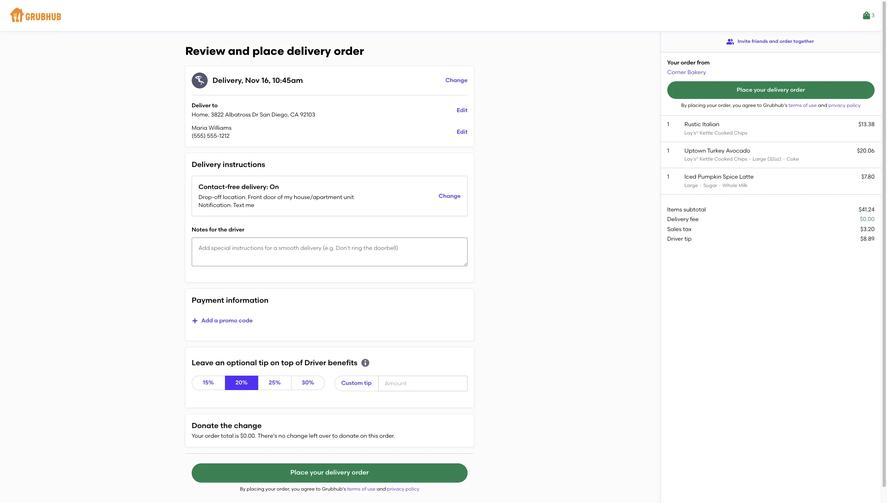 Task type: describe. For each thing, give the bounding box(es) containing it.
deliver
[[192, 102, 211, 109]]

albatross
[[225, 112, 251, 118]]

15% button
[[192, 376, 225, 391]]

your inside your order from corner bakery
[[667, 59, 680, 66]]

spice
[[723, 174, 738, 181]]

$8.89
[[861, 236, 875, 243]]

0 horizontal spatial on
[[270, 359, 280, 368]]

to inside deliver to home , 3822 albatross dr san diego , ca 92103
[[212, 102, 218, 109]]

30% button
[[291, 376, 325, 391]]

to inside donate the change your order total is $0.00. there's no change left over to donate on this order.
[[332, 433, 338, 440]]

payment information
[[192, 296, 269, 305]]

turkey
[[707, 148, 725, 154]]

delivery for delivery fee
[[667, 216, 689, 223]]

delivery icon image
[[192, 73, 208, 89]]

policy for terms of use "link" to the bottom
[[406, 487, 419, 492]]

williams
[[209, 125, 232, 131]]

and inside button
[[769, 39, 779, 44]]

is
[[235, 433, 239, 440]]

tax
[[683, 226, 692, 233]]

maria williams (555) 555-1212
[[192, 125, 232, 140]]

delivery up 10:45am
[[287, 44, 331, 58]]

add a promo code
[[201, 318, 253, 324]]

invite
[[738, 39, 751, 44]]

place your delivery order button for topmost terms of use "link"
[[667, 81, 875, 99]]

the inside donate the change your order total is $0.00. there's no change left over to donate on this order.
[[220, 422, 232, 431]]

friends
[[752, 39, 768, 44]]

uptown
[[685, 148, 706, 154]]

$13.38 lay's® kettle cooked chips
[[685, 121, 875, 136]]

code
[[239, 318, 253, 324]]

fee
[[690, 216, 699, 223]]

add a promo code button
[[192, 314, 253, 329]]

edit for deliver to home , 3822 albatross dr san diego , ca 92103
[[457, 107, 468, 114]]

edit button for deliver to home , 3822 albatross dr san diego , ca 92103
[[457, 103, 468, 118]]

grubhub's for topmost terms of use "link"
[[763, 103, 788, 108]]

chips for uptown turkey avocado
[[734, 157, 748, 162]]

diego
[[272, 112, 288, 118]]

use for topmost terms of use "link"
[[809, 103, 817, 108]]

change for nov 16, 10:45am
[[446, 77, 468, 84]]

front
[[248, 194, 262, 201]]

1 for uptown turkey avocado
[[667, 148, 670, 154]]

by placing your order, you agree to grubhub's terms of use and privacy policy for topmost terms of use "link"
[[682, 103, 861, 108]]

contact-
[[199, 183, 228, 191]]

deliver to home , 3822 albatross dr san diego , ca 92103
[[192, 102, 315, 118]]

1 horizontal spatial change
[[287, 433, 308, 440]]

∙ left coke
[[783, 157, 786, 162]]

terms for terms of use "link" to the bottom
[[347, 487, 361, 492]]

driver tip
[[667, 236, 692, 243]]

large inside $20.06 lay's® kettle cooked chips ∙ large (32oz) ∙ coke
[[753, 157, 767, 162]]

25%
[[269, 380, 281, 387]]

change for drop-off location:
[[439, 193, 461, 200]]

people icon image
[[727, 38, 735, 46]]

donate the change your order total is $0.00. there's no change left over to donate on this order.
[[192, 422, 395, 440]]

rustic italian
[[685, 121, 720, 128]]

$7.80 large ∙ sugar ∙ whole milk
[[685, 174, 875, 188]]

0 horizontal spatial driver
[[305, 359, 326, 368]]

invite friends and order together button
[[727, 35, 814, 49]]

dr
[[252, 112, 258, 118]]

change button for drop-off location:
[[439, 189, 461, 204]]

drop-
[[199, 194, 214, 201]]

benefits
[[328, 359, 358, 368]]

1 vertical spatial terms of use link
[[347, 487, 377, 492]]

delivery up $13.38 lay's® kettle cooked chips
[[767, 87, 789, 93]]

delivery left nov
[[213, 76, 242, 85]]

place your delivery order button for terms of use "link" to the bottom
[[192, 464, 468, 483]]

top
[[281, 359, 294, 368]]

on
[[270, 183, 279, 191]]

delivery down donate
[[325, 470, 350, 477]]

privacy for terms of use "link" to the bottom
[[387, 487, 404, 492]]

by placing your order, you agree to grubhub's terms of use and privacy policy for terms of use "link" to the bottom
[[240, 487, 419, 492]]

delivery instructions
[[192, 160, 265, 169]]

door
[[263, 194, 276, 201]]

latte
[[740, 174, 754, 181]]

$13.38
[[859, 121, 875, 128]]

nov
[[245, 76, 260, 85]]

main navigation navigation
[[0, 0, 881, 31]]

for
[[209, 227, 217, 234]]

unit
[[344, 194, 354, 201]]

edit for maria williams (555) 555-1212
[[457, 129, 468, 136]]

together
[[794, 39, 814, 44]]

1 vertical spatial tip
[[259, 359, 269, 368]]

lay's® for uptown
[[685, 157, 699, 162]]

san
[[260, 112, 270, 118]]

delivery inside contact-free delivery : on drop-off location: front door of my house/apartment unit notification: text me
[[242, 183, 266, 191]]

1 horizontal spatial ,
[[242, 76, 243, 85]]

add
[[201, 318, 213, 324]]

place for topmost terms of use "link"
[[737, 87, 753, 93]]

items
[[667, 207, 683, 213]]

total
[[221, 433, 234, 440]]

by for topmost terms of use "link"
[[682, 103, 687, 108]]

order, for terms of use "link" to the bottom
[[277, 487, 290, 492]]

review and place delivery order
[[185, 44, 364, 58]]

my
[[284, 194, 293, 201]]

16,
[[262, 76, 271, 85]]

delivery for delivery instructions
[[192, 160, 221, 169]]

svg image inside add a promo code button
[[192, 318, 198, 325]]

place your delivery order for terms of use "link" to the bottom
[[290, 470, 369, 477]]

items subtotal
[[667, 207, 706, 213]]

order inside button
[[780, 39, 793, 44]]

notes for the driver
[[192, 227, 245, 234]]

from
[[697, 59, 710, 66]]

1 horizontal spatial svg image
[[361, 358, 370, 368]]

order, for topmost terms of use "link"
[[718, 103, 732, 108]]

25% button
[[258, 376, 292, 391]]

custom tip
[[341, 381, 372, 387]]

1 for rustic italian
[[667, 121, 670, 128]]

notification:
[[199, 202, 232, 209]]

:
[[266, 183, 268, 191]]

no
[[279, 433, 285, 440]]

(32oz)
[[768, 157, 782, 162]]

your inside donate the change your order total is $0.00. there's no change left over to donate on this order.
[[192, 433, 204, 440]]

20%
[[236, 380, 248, 387]]

1 horizontal spatial driver
[[667, 236, 683, 243]]

policy for topmost terms of use "link"
[[847, 103, 861, 108]]



Task type: locate. For each thing, give the bounding box(es) containing it.
tip for custom tip
[[364, 381, 372, 387]]

delivery , nov 16, 10:45am
[[213, 76, 303, 85]]

0 horizontal spatial by
[[240, 487, 246, 492]]

1 horizontal spatial policy
[[847, 103, 861, 108]]

0 vertical spatial kettle
[[700, 130, 714, 136]]

policy
[[847, 103, 861, 108], [406, 487, 419, 492]]

0 horizontal spatial terms
[[347, 487, 361, 492]]

1 vertical spatial placing
[[247, 487, 264, 492]]

lay's® down uptown
[[685, 157, 699, 162]]

custom tip button
[[335, 376, 379, 392]]

change right no
[[287, 433, 308, 440]]

1 edit button from the top
[[457, 103, 468, 118]]

driver
[[229, 227, 245, 234]]

1 vertical spatial privacy policy link
[[387, 487, 419, 492]]

$41.24
[[859, 207, 875, 213]]

0 vertical spatial grubhub's
[[763, 103, 788, 108]]

3822
[[211, 112, 224, 118]]

large inside $7.80 large ∙ sugar ∙ whole milk
[[685, 183, 698, 188]]

a
[[214, 318, 218, 324]]

svg image left add
[[192, 318, 198, 325]]

use for terms of use "link" to the bottom
[[368, 487, 376, 492]]

0 vertical spatial by
[[682, 103, 687, 108]]

0 horizontal spatial ,
[[208, 112, 210, 118]]

optional
[[227, 359, 257, 368]]

$0.00
[[860, 216, 875, 223]]

text
[[233, 202, 244, 209]]

1 kettle from the top
[[700, 130, 714, 136]]

subtotal
[[684, 207, 706, 213]]

1 vertical spatial lay's®
[[685, 157, 699, 162]]

0 vertical spatial agree
[[743, 103, 756, 108]]

1 vertical spatial policy
[[406, 487, 419, 492]]

1 horizontal spatial delivery
[[667, 216, 689, 223]]

, left 3822
[[208, 112, 210, 118]]

cooked for italian
[[715, 130, 733, 136]]

there's
[[258, 433, 277, 440]]

change up $0.00.
[[234, 422, 262, 431]]

3 1 from the top
[[667, 174, 670, 181]]

lay's® inside $20.06 lay's® kettle cooked chips ∙ large (32oz) ∙ coke
[[685, 157, 699, 162]]

0 horizontal spatial privacy policy link
[[387, 487, 419, 492]]

∙ down iced pumpkin spice latte
[[719, 183, 722, 188]]

svg image up custom tip
[[361, 358, 370, 368]]

house/apartment
[[294, 194, 342, 201]]

2 horizontal spatial ,
[[288, 112, 289, 118]]

placing for terms of use "link" to the bottom
[[247, 487, 264, 492]]

iced pumpkin spice latte
[[685, 174, 754, 181]]

and
[[769, 39, 779, 44], [228, 44, 250, 58], [818, 103, 828, 108], [377, 487, 386, 492]]

delivery up sales tax
[[667, 216, 689, 223]]

$20.06
[[857, 148, 875, 154]]

you for terms of use "link" to the bottom
[[291, 487, 300, 492]]

use
[[809, 103, 817, 108], [368, 487, 376, 492]]

0 vertical spatial policy
[[847, 103, 861, 108]]

whole
[[723, 183, 738, 188]]

tip right optional
[[259, 359, 269, 368]]

order,
[[718, 103, 732, 108], [277, 487, 290, 492]]

place for terms of use "link" to the bottom
[[290, 470, 308, 477]]

lay's® down 'rustic'
[[685, 130, 699, 136]]

, left ca
[[288, 112, 289, 118]]

promo
[[219, 318, 237, 324]]

invite friends and order together
[[738, 39, 814, 44]]

agree for terms of use "link" to the bottom
[[301, 487, 315, 492]]

large down iced
[[685, 183, 698, 188]]

1 horizontal spatial you
[[733, 103, 741, 108]]

1 for iced pumpkin spice latte
[[667, 174, 670, 181]]

1 horizontal spatial agree
[[743, 103, 756, 108]]

milk
[[739, 183, 748, 188]]

15%
[[203, 380, 214, 387]]

the right for
[[218, 227, 227, 234]]

1 vertical spatial terms
[[347, 487, 361, 492]]

1 lay's® from the top
[[685, 130, 699, 136]]

you for topmost terms of use "link"
[[733, 103, 741, 108]]

leave an optional tip on top of driver benefits
[[192, 359, 358, 368]]

tip right "custom" at the left of page
[[364, 381, 372, 387]]

lay's® for rustic
[[685, 130, 699, 136]]

1 vertical spatial your
[[192, 433, 204, 440]]

0 vertical spatial edit
[[457, 107, 468, 114]]

agree
[[743, 103, 756, 108], [301, 487, 315, 492]]

by for terms of use "link" to the bottom
[[240, 487, 246, 492]]

tip
[[685, 236, 692, 243], [259, 359, 269, 368], [364, 381, 372, 387]]

place your delivery order button up $13.38 lay's® kettle cooked chips
[[667, 81, 875, 99]]

avocado
[[726, 148, 751, 154]]

delivery up front
[[242, 183, 266, 191]]

bakery
[[688, 69, 706, 76]]

privacy
[[829, 103, 846, 108], [387, 487, 404, 492]]

grubhub's
[[763, 103, 788, 108], [322, 487, 346, 492]]

payment
[[192, 296, 224, 305]]

0 vertical spatial lay's®
[[685, 130, 699, 136]]

maria
[[192, 125, 207, 131]]

∙ down the avocado at the right top
[[749, 157, 752, 162]]

driver down sales
[[667, 236, 683, 243]]

order
[[780, 39, 793, 44], [334, 44, 364, 58], [681, 59, 696, 66], [791, 87, 805, 93], [205, 433, 220, 440], [352, 470, 369, 477]]

order inside your order from corner bakery
[[681, 59, 696, 66]]

0 vertical spatial terms of use link
[[789, 103, 818, 108]]

30%
[[302, 380, 314, 387]]

of inside contact-free delivery : on drop-off location: front door of my house/apartment unit notification: text me
[[278, 194, 283, 201]]

privacy policy link for terms of use "link" to the bottom
[[387, 487, 419, 492]]

1 horizontal spatial by
[[682, 103, 687, 108]]

0 horizontal spatial delivery
[[192, 160, 221, 169]]

kettle for italian
[[700, 130, 714, 136]]

cooked down italian
[[715, 130, 733, 136]]

0 vertical spatial chips
[[734, 130, 748, 136]]

1 horizontal spatial large
[[753, 157, 767, 162]]

1 vertical spatial large
[[685, 183, 698, 188]]

0 vertical spatial tip
[[685, 236, 692, 243]]

1 vertical spatial by placing your order, you agree to grubhub's terms of use and privacy policy
[[240, 487, 419, 492]]

$20.06 lay's® kettle cooked chips ∙ large (32oz) ∙ coke
[[685, 148, 875, 162]]

1 horizontal spatial privacy
[[829, 103, 846, 108]]

1 1 from the top
[[667, 121, 670, 128]]

kettle inside $13.38 lay's® kettle cooked chips
[[700, 130, 714, 136]]

sales
[[667, 226, 682, 233]]

you
[[733, 103, 741, 108], [291, 487, 300, 492]]

2 vertical spatial 1
[[667, 174, 670, 181]]

1 left 'rustic'
[[667, 121, 670, 128]]

1 edit from the top
[[457, 107, 468, 114]]

on left top
[[270, 359, 280, 368]]

chips for rustic italian
[[734, 130, 748, 136]]

20% button
[[225, 376, 259, 391]]

agree for topmost terms of use "link"
[[743, 103, 756, 108]]

1
[[667, 121, 670, 128], [667, 148, 670, 154], [667, 174, 670, 181]]

driver up 30%
[[305, 359, 326, 368]]

coke
[[787, 157, 799, 162]]

1 vertical spatial kettle
[[700, 157, 714, 162]]

cooked inside $20.06 lay's® kettle cooked chips ∙ large (32oz) ∙ coke
[[715, 157, 733, 162]]

me
[[246, 202, 254, 209]]

1 horizontal spatial terms of use link
[[789, 103, 818, 108]]

0 vertical spatial edit button
[[457, 103, 468, 118]]

iced
[[685, 174, 697, 181]]

0 vertical spatial large
[[753, 157, 767, 162]]

1 horizontal spatial terms
[[789, 103, 802, 108]]

delivery fee
[[667, 216, 699, 223]]

place your delivery order down over
[[290, 470, 369, 477]]

, left nov
[[242, 76, 243, 85]]

on
[[270, 359, 280, 368], [360, 433, 367, 440]]

your order from corner bakery
[[667, 59, 710, 76]]

0 horizontal spatial your
[[192, 433, 204, 440]]

∙ left sugar
[[699, 183, 703, 188]]

1 vertical spatial change
[[287, 433, 308, 440]]

Notes for the driver text field
[[192, 238, 468, 267]]

0 vertical spatial by placing your order, you agree to grubhub's terms of use and privacy policy
[[682, 103, 861, 108]]

to
[[212, 102, 218, 109], [757, 103, 762, 108], [332, 433, 338, 440], [316, 487, 321, 492]]

1 vertical spatial order,
[[277, 487, 290, 492]]

1 vertical spatial agree
[[301, 487, 315, 492]]

donate
[[192, 422, 219, 431]]

kettle for turkey
[[700, 157, 714, 162]]

1 vertical spatial cooked
[[715, 157, 733, 162]]

0 horizontal spatial privacy
[[387, 487, 404, 492]]

1 left iced
[[667, 174, 670, 181]]

1 horizontal spatial grubhub's
[[763, 103, 788, 108]]

donate
[[339, 433, 359, 440]]

0 vertical spatial the
[[218, 227, 227, 234]]

0 vertical spatial privacy
[[829, 103, 846, 108]]

place your delivery order button down over
[[192, 464, 468, 483]]

1 vertical spatial edit button
[[457, 125, 468, 140]]

2 vertical spatial tip
[[364, 381, 372, 387]]

free
[[228, 183, 240, 191]]

cooked down the uptown turkey avocado
[[715, 157, 733, 162]]

kettle down italian
[[700, 130, 714, 136]]

1 vertical spatial 1
[[667, 148, 670, 154]]

tip for driver tip
[[685, 236, 692, 243]]

1 chips from the top
[[734, 130, 748, 136]]

leave
[[192, 359, 214, 368]]

1 vertical spatial on
[[360, 433, 367, 440]]

home
[[192, 112, 208, 118]]

1 vertical spatial place your delivery order
[[290, 470, 369, 477]]

privacy policy link for topmost terms of use "link"
[[829, 103, 861, 108]]

2 edit from the top
[[457, 129, 468, 136]]

0 horizontal spatial change
[[234, 422, 262, 431]]

change button for nov 16, 10:45am
[[446, 73, 468, 88]]

place your delivery order button
[[667, 81, 875, 99], [192, 464, 468, 483]]

location:
[[223, 194, 247, 201]]

cooked for turkey
[[715, 157, 733, 162]]

3
[[872, 12, 875, 19]]

corner
[[667, 69, 686, 76]]

tip inside button
[[364, 381, 372, 387]]

2 cooked from the top
[[715, 157, 733, 162]]

0 vertical spatial change
[[446, 77, 468, 84]]

grubhub's for terms of use "link" to the bottom
[[322, 487, 346, 492]]

svg image
[[192, 318, 198, 325], [361, 358, 370, 368]]

chips inside $20.06 lay's® kettle cooked chips ∙ large (32oz) ∙ coke
[[734, 157, 748, 162]]

sales tax
[[667, 226, 692, 233]]

chips down the avocado at the right top
[[734, 157, 748, 162]]

by placing your order, you agree to grubhub's terms of use and privacy policy
[[682, 103, 861, 108], [240, 487, 419, 492]]

review
[[185, 44, 225, 58]]

order inside donate the change your order total is $0.00. there's no change left over to donate on this order.
[[205, 433, 220, 440]]

place your delivery order for topmost terms of use "link"
[[737, 87, 805, 93]]

kettle down turkey
[[700, 157, 714, 162]]

large left (32oz)
[[753, 157, 767, 162]]

1 horizontal spatial placing
[[688, 103, 706, 108]]

0 vertical spatial place your delivery order button
[[667, 81, 875, 99]]

0 vertical spatial cooked
[[715, 130, 733, 136]]

place
[[253, 44, 284, 58]]

placing for topmost terms of use "link"
[[688, 103, 706, 108]]

1 vertical spatial driver
[[305, 359, 326, 368]]

corner bakery link
[[667, 69, 706, 76]]

ca
[[290, 112, 299, 118]]

0 vertical spatial change button
[[446, 73, 468, 88]]

1 vertical spatial delivery
[[667, 216, 689, 223]]

0 vertical spatial privacy policy link
[[829, 103, 861, 108]]

92103
[[300, 112, 315, 118]]

0 horizontal spatial terms of use link
[[347, 487, 377, 492]]

1 vertical spatial chips
[[734, 157, 748, 162]]

tip down tax
[[685, 236, 692, 243]]

$0.00.
[[240, 433, 256, 440]]

terms
[[789, 103, 802, 108], [347, 487, 361, 492]]

2 kettle from the top
[[700, 157, 714, 162]]

pumpkin
[[698, 174, 722, 181]]

2 1 from the top
[[667, 148, 670, 154]]

1 horizontal spatial place your delivery order
[[737, 87, 805, 93]]

on left this
[[360, 433, 367, 440]]

0 horizontal spatial policy
[[406, 487, 419, 492]]

0 vertical spatial use
[[809, 103, 817, 108]]

1 vertical spatial you
[[291, 487, 300, 492]]

1 vertical spatial place your delivery order button
[[192, 464, 468, 483]]

0 horizontal spatial tip
[[259, 359, 269, 368]]

0 vertical spatial order,
[[718, 103, 732, 108]]

(555)
[[192, 133, 206, 140]]

1 vertical spatial edit
[[457, 129, 468, 136]]

0 vertical spatial placing
[[688, 103, 706, 108]]

1 cooked from the top
[[715, 130, 733, 136]]

0 vertical spatial you
[[733, 103, 741, 108]]

1 horizontal spatial on
[[360, 433, 367, 440]]

driver
[[667, 236, 683, 243], [305, 359, 326, 368]]

chips up the avocado at the right top
[[734, 130, 748, 136]]

2 edit button from the top
[[457, 125, 468, 140]]

0 horizontal spatial agree
[[301, 487, 315, 492]]

kettle inside $20.06 lay's® kettle cooked chips ∙ large (32oz) ∙ coke
[[700, 157, 714, 162]]

terms for topmost terms of use "link"
[[789, 103, 802, 108]]

notes
[[192, 227, 208, 234]]

1212
[[219, 133, 230, 140]]

your up corner
[[667, 59, 680, 66]]

2 chips from the top
[[734, 157, 748, 162]]

1 vertical spatial change button
[[439, 189, 461, 204]]

contact-free delivery : on drop-off location: front door of my house/apartment unit notification: text me
[[199, 183, 354, 209]]

chips inside $13.38 lay's® kettle cooked chips
[[734, 130, 748, 136]]

privacy for topmost terms of use "link"
[[829, 103, 846, 108]]

1 horizontal spatial place
[[737, 87, 753, 93]]

1 vertical spatial place
[[290, 470, 308, 477]]

0 horizontal spatial by placing your order, you agree to grubhub's terms of use and privacy policy
[[240, 487, 419, 492]]

0 horizontal spatial placing
[[247, 487, 264, 492]]

over
[[319, 433, 331, 440]]

1 horizontal spatial tip
[[364, 381, 372, 387]]

0 vertical spatial terms
[[789, 103, 802, 108]]

0 horizontal spatial use
[[368, 487, 376, 492]]

terms of use link
[[789, 103, 818, 108], [347, 487, 377, 492]]

edit button for maria williams (555) 555-1212
[[457, 125, 468, 140]]

delivery up contact-
[[192, 160, 221, 169]]

0 horizontal spatial svg image
[[192, 318, 198, 325]]

lay's® inside $13.38 lay's® kettle cooked chips
[[685, 130, 699, 136]]

1 left uptown
[[667, 148, 670, 154]]

2 horizontal spatial tip
[[685, 236, 692, 243]]

0 vertical spatial 1
[[667, 121, 670, 128]]

on inside donate the change your order total is $0.00. there's no change left over to donate on this order.
[[360, 433, 367, 440]]

2 lay's® from the top
[[685, 157, 699, 162]]

the up "total"
[[220, 422, 232, 431]]

sugar
[[704, 183, 718, 188]]

an
[[215, 359, 225, 368]]

place your delivery order up $13.38 lay's® kettle cooked chips
[[737, 87, 805, 93]]

of
[[803, 103, 808, 108], [278, 194, 283, 201], [296, 359, 303, 368], [362, 487, 366, 492]]

1 vertical spatial grubhub's
[[322, 487, 346, 492]]

1 horizontal spatial order,
[[718, 103, 732, 108]]

cooked inside $13.38 lay's® kettle cooked chips
[[715, 130, 733, 136]]

1 horizontal spatial place your delivery order button
[[667, 81, 875, 99]]

this
[[369, 433, 378, 440]]

0 vertical spatial place your delivery order
[[737, 87, 805, 93]]

lay's®
[[685, 130, 699, 136], [685, 157, 699, 162]]

custom
[[341, 381, 363, 387]]

10:45am
[[273, 76, 303, 85]]

0 horizontal spatial order,
[[277, 487, 290, 492]]

your down donate
[[192, 433, 204, 440]]

1 vertical spatial use
[[368, 487, 376, 492]]

555-
[[207, 133, 219, 140]]

1 horizontal spatial by placing your order, you agree to grubhub's terms of use and privacy policy
[[682, 103, 861, 108]]

0 vertical spatial your
[[667, 59, 680, 66]]



Task type: vqa. For each thing, say whether or not it's contained in the screenshot.
Our inside The perfect way to start your meal is here! Our delicious appetizers just got better with even more wing options and flavors just in time for football season, or stick with another favorite, like our Southwestern Eggrolls, Skillet Queso, or Triple Dipper!
no



